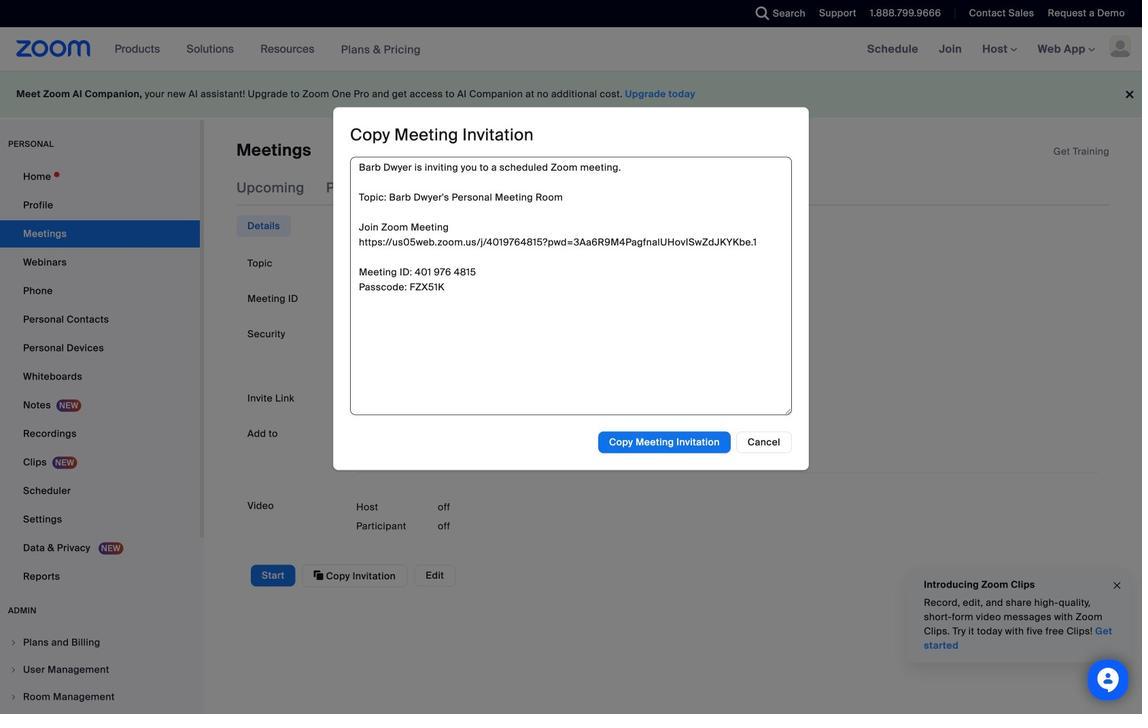 Task type: vqa. For each thing, say whether or not it's contained in the screenshot.
tab list
yes



Task type: describe. For each thing, give the bounding box(es) containing it.
copy invitation content text field
[[350, 157, 792, 415]]

product information navigation
[[104, 27, 431, 72]]

tabs of meeting tab list
[[237, 170, 674, 206]]

add to outlook calendar (.ics) image
[[485, 428, 499, 441]]

copy image
[[314, 569, 324, 581]]

close image
[[1112, 578, 1123, 594]]

personal menu menu
[[0, 163, 200, 592]]



Task type: locate. For each thing, give the bounding box(es) containing it.
admin menu menu
[[0, 630, 200, 714]]

meetings navigation
[[857, 27, 1143, 72]]

0 vertical spatial application
[[1054, 145, 1110, 158]]

zoom logo image
[[16, 40, 91, 57]]

footer
[[0, 71, 1143, 118]]

add to yahoo calendar image
[[644, 428, 658, 441]]

banner
[[0, 27, 1143, 72]]

tab
[[237, 215, 291, 237]]

dialog
[[333, 107, 809, 470]]

application
[[1054, 145, 1110, 158], [356, 388, 1099, 409]]

heading
[[350, 124, 534, 146]]

1 vertical spatial application
[[356, 388, 1099, 409]]

btn image
[[356, 428, 370, 441]]

tab list
[[237, 215, 291, 237]]



